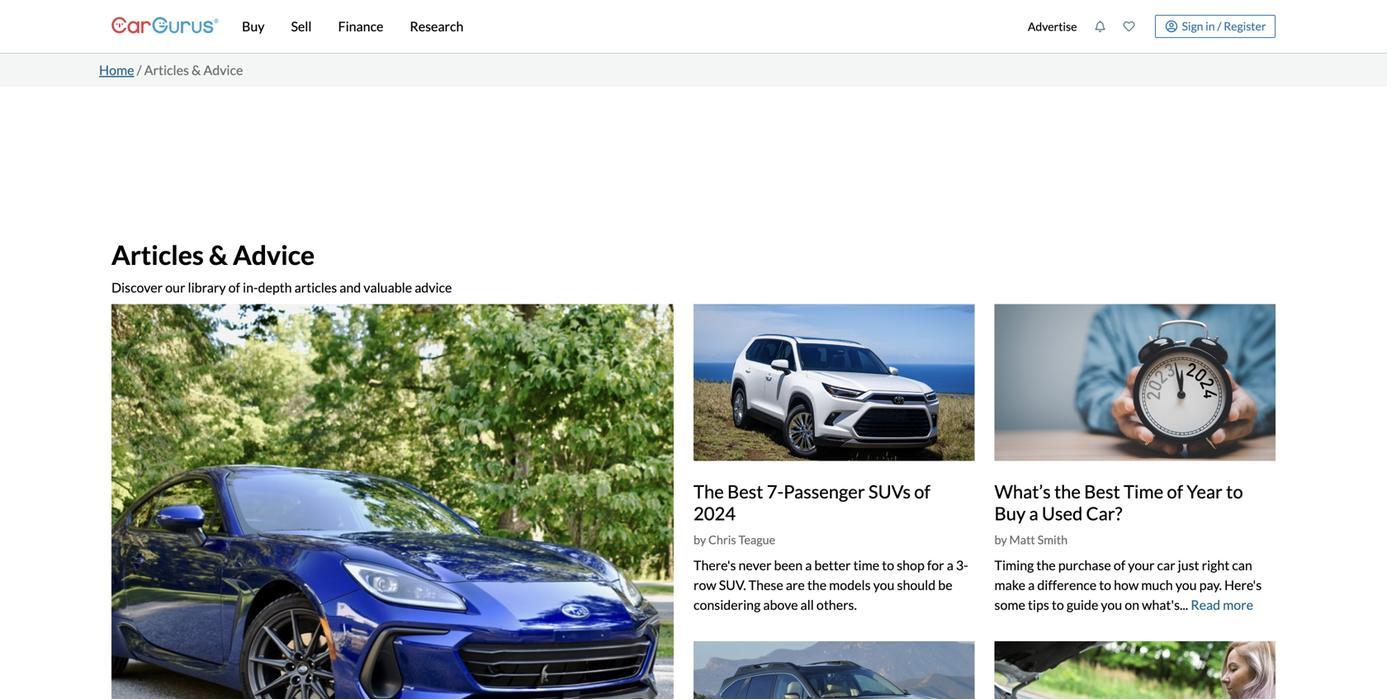 Task type: locate. For each thing, give the bounding box(es) containing it.
there's
[[694, 558, 736, 574]]

buy inside what's the best time of year to buy a used car?
[[995, 503, 1026, 524]]

the
[[1055, 481, 1081, 503], [1037, 558, 1056, 574], [808, 577, 827, 593]]

0 horizontal spatial &
[[192, 62, 201, 78]]

by left chris
[[694, 533, 706, 547]]

sell button
[[278, 0, 325, 53]]

3-
[[956, 558, 969, 574]]

of right suvs
[[915, 481, 931, 503]]

discover
[[112, 280, 163, 296]]

of inside the best 7-passenger suvs of 2024
[[915, 481, 931, 503]]

advice down 'buy' dropdown button
[[203, 62, 243, 78]]

saved cars image
[[1124, 21, 1135, 32]]

0 horizontal spatial buy
[[242, 18, 265, 34]]

home / articles & advice
[[99, 62, 243, 78]]

& up the library
[[209, 239, 228, 271]]

tips
[[1028, 597, 1050, 613]]

buy left sell
[[242, 18, 265, 34]]

cargurus logo homepage link image
[[112, 3, 219, 50]]

the up used
[[1055, 481, 1081, 503]]

0 vertical spatial the
[[1055, 481, 1081, 503]]

articles
[[295, 280, 337, 296]]

can
[[1233, 558, 1253, 574]]

menu bar
[[219, 0, 1020, 53]]

articles
[[144, 62, 189, 78], [112, 239, 204, 271]]

you
[[874, 577, 895, 593], [1176, 577, 1197, 593], [1101, 597, 1123, 613]]

how
[[1114, 577, 1139, 593]]

suvs
[[869, 481, 911, 503]]

read
[[1191, 597, 1221, 613]]

best inside the best 7-passenger suvs of 2024
[[728, 481, 764, 503]]

buy
[[242, 18, 265, 34], [995, 503, 1026, 524]]

be
[[939, 577, 953, 593]]

considering
[[694, 597, 761, 613]]

advice
[[203, 62, 243, 78], [233, 239, 315, 271]]

sign in / register menu item
[[1144, 15, 1276, 38]]

0 horizontal spatial best
[[728, 481, 764, 503]]

of left year
[[1167, 481, 1184, 503]]

best up car?
[[1085, 481, 1121, 503]]

menu bar containing buy
[[219, 0, 1020, 53]]

time
[[854, 558, 880, 574]]

passenger
[[784, 481, 865, 503]]

the down 'smith'
[[1037, 558, 1056, 574]]

articles down cargurus logo homepage link link
[[144, 62, 189, 78]]

the best sports cars under $30k to buy in 2024 image
[[112, 304, 674, 700]]

1 vertical spatial the
[[1037, 558, 1056, 574]]

of up "how"
[[1114, 558, 1126, 574]]

2 by from the left
[[995, 533, 1007, 547]]

you inside there's never been a better time to shop for a 3- row suv. these are the models you should be considering above all others.
[[874, 577, 895, 593]]

by chris teague
[[694, 533, 776, 547]]

home
[[99, 62, 134, 78]]

your
[[1128, 558, 1155, 574]]

0 horizontal spatial /
[[137, 62, 142, 78]]

a up tips
[[1028, 577, 1035, 593]]

7-
[[767, 481, 784, 503]]

1 horizontal spatial best
[[1085, 481, 1121, 503]]

make
[[995, 577, 1026, 593]]

the right are
[[808, 577, 827, 593]]

you down time
[[874, 577, 895, 593]]

1 best from the left
[[728, 481, 764, 503]]

1 horizontal spatial buy
[[995, 503, 1026, 524]]

advice up 'depth'
[[233, 239, 315, 271]]

1 horizontal spatial by
[[995, 533, 1007, 547]]

best left 7- on the right
[[728, 481, 764, 503]]

by for what's the best time of year to buy a used car?
[[995, 533, 1007, 547]]

what's the best time of year to buy a used car?
[[995, 481, 1244, 524]]

menu
[[1020, 3, 1276, 50]]

in-
[[243, 280, 258, 296]]

/
[[1218, 19, 1222, 33], [137, 62, 142, 78]]

register
[[1224, 19, 1267, 33]]

to inside there's never been a better time to shop for a 3- row suv. these are the models you should be considering above all others.
[[882, 558, 895, 574]]

1 by from the left
[[694, 533, 706, 547]]

buy inside 'buy' dropdown button
[[242, 18, 265, 34]]

by
[[694, 533, 706, 547], [995, 533, 1007, 547]]

to right time
[[882, 558, 895, 574]]

research
[[410, 18, 464, 34]]

been
[[774, 558, 803, 574]]

others.
[[817, 597, 857, 613]]

0 vertical spatial advice
[[203, 62, 243, 78]]

0 vertical spatial /
[[1218, 19, 1222, 33]]

best
[[728, 481, 764, 503], [1085, 481, 1121, 503]]

our
[[165, 280, 185, 296]]

1 horizontal spatial &
[[209, 239, 228, 271]]

/ right the 'in'
[[1218, 19, 1222, 33]]

the inside there's never been a better time to shop for a 3- row suv. these are the models you should be considering above all others.
[[808, 577, 827, 593]]

the inside what's the best time of year to buy a used car?
[[1055, 481, 1081, 503]]

more
[[1223, 597, 1254, 613]]

to right tips
[[1052, 597, 1064, 613]]

timing
[[995, 558, 1034, 574]]

buy down the what's
[[995, 503, 1026, 524]]

guide
[[1067, 597, 1099, 613]]

2 vertical spatial the
[[808, 577, 827, 593]]

and
[[340, 280, 361, 296]]

&
[[192, 62, 201, 78], [209, 239, 228, 271]]

a
[[1030, 503, 1039, 524], [805, 558, 812, 574], [947, 558, 954, 574], [1028, 577, 1035, 593]]

a down the what's
[[1030, 503, 1039, 524]]

by for the best 7-passenger suvs of 2024
[[694, 533, 706, 547]]

1 horizontal spatial /
[[1218, 19, 1222, 33]]

timing the purchase of your car just right can make a difference to how much you pay. here's some tips to guide you on what's...
[[995, 558, 1262, 613]]

/ right home
[[137, 62, 142, 78]]

car?
[[1087, 503, 1123, 524]]

autocheck vs. carfax: which vehicle history report do you need? image
[[995, 642, 1276, 700]]

articles up our
[[112, 239, 204, 271]]

the inside the timing the purchase of your car just right can make a difference to how much you pay. here's some tips to guide you on what's...
[[1037, 558, 1056, 574]]

finance
[[338, 18, 384, 34]]

these
[[749, 577, 784, 593]]

1 vertical spatial articles
[[112, 239, 204, 271]]

by left matt
[[995, 533, 1007, 547]]

0 vertical spatial buy
[[242, 18, 265, 34]]

on
[[1125, 597, 1140, 613]]

by matt smith
[[995, 533, 1068, 547]]

of
[[228, 280, 240, 296], [915, 481, 931, 503], [1167, 481, 1184, 503], [1114, 558, 1126, 574]]

better
[[815, 558, 851, 574]]

you down the just
[[1176, 577, 1197, 593]]

to right year
[[1227, 481, 1244, 503]]

& down the cargurus logo homepage link
[[192, 62, 201, 78]]

sign
[[1182, 19, 1204, 33]]

you left on
[[1101, 597, 1123, 613]]

home link
[[99, 62, 134, 78]]

0 horizontal spatial by
[[694, 533, 706, 547]]

what's
[[995, 481, 1051, 503]]

0 horizontal spatial you
[[874, 577, 895, 593]]

chris
[[709, 533, 736, 547]]

all
[[801, 597, 814, 613]]

models
[[829, 577, 871, 593]]

2 best from the left
[[1085, 481, 1121, 503]]

1 vertical spatial buy
[[995, 503, 1026, 524]]



Task type: describe. For each thing, give the bounding box(es) containing it.
menu containing sign in / register
[[1020, 3, 1276, 50]]

in
[[1206, 19, 1215, 33]]

a right been
[[805, 558, 812, 574]]

above
[[763, 597, 798, 613]]

suv.
[[719, 577, 746, 593]]

1 horizontal spatial you
[[1101, 597, 1123, 613]]

what's the best time of year to buy a used car? image
[[995, 304, 1276, 461]]

open notifications image
[[1095, 21, 1106, 32]]

research button
[[397, 0, 477, 53]]

sign in / register
[[1182, 19, 1267, 33]]

to inside what's the best time of year to buy a used car?
[[1227, 481, 1244, 503]]

shop
[[897, 558, 925, 574]]

buy button
[[229, 0, 278, 53]]

valuable
[[364, 280, 412, 296]]

the for timing
[[1037, 558, 1056, 574]]

what's...
[[1142, 597, 1189, 613]]

read more link
[[1191, 597, 1254, 613]]

discover our library of in-depth articles and valuable advice
[[112, 280, 452, 296]]

the best used suvs under $20,000 in 2024 image
[[694, 642, 975, 700]]

the best 7-passenger suvs of 2024
[[694, 481, 931, 524]]

there's never been a better time to shop for a 3- row suv. these are the models you should be considering above all others.
[[694, 558, 969, 613]]

should
[[897, 577, 936, 593]]

difference
[[1038, 577, 1097, 593]]

of inside what's the best time of year to buy a used car?
[[1167, 481, 1184, 503]]

read more
[[1191, 597, 1254, 613]]

2 horizontal spatial you
[[1176, 577, 1197, 593]]

never
[[739, 558, 772, 574]]

/ inside menu item
[[1218, 19, 1222, 33]]

row
[[694, 577, 717, 593]]

car
[[1158, 558, 1176, 574]]

advertise
[[1028, 19, 1077, 33]]

matt
[[1010, 533, 1036, 547]]

the for what's
[[1055, 481, 1081, 503]]

what's the best time of year to buy a used car? link
[[995, 481, 1244, 524]]

pay.
[[1200, 577, 1222, 593]]

depth
[[258, 280, 292, 296]]

are
[[786, 577, 805, 593]]

the
[[694, 481, 724, 503]]

articles & advice
[[112, 239, 315, 271]]

year
[[1187, 481, 1223, 503]]

purchase
[[1059, 558, 1112, 574]]

sell
[[291, 18, 312, 34]]

the best 7-passenger suvs of 2024 link
[[694, 481, 931, 524]]

used
[[1042, 503, 1083, 524]]

teague
[[739, 533, 776, 547]]

1 vertical spatial &
[[209, 239, 228, 271]]

to left "how"
[[1100, 577, 1112, 593]]

a inside the timing the purchase of your car just right can make a difference to how much you pay. here's some tips to guide you on what's...
[[1028, 577, 1035, 593]]

cargurus logo homepage link link
[[112, 3, 219, 50]]

much
[[1142, 577, 1173, 593]]

for
[[927, 558, 945, 574]]

of inside the timing the purchase of your car just right can make a difference to how much you pay. here's some tips to guide you on what's...
[[1114, 558, 1126, 574]]

0 vertical spatial articles
[[144, 62, 189, 78]]

finance button
[[325, 0, 397, 53]]

some
[[995, 597, 1026, 613]]

sign in / register link
[[1155, 15, 1276, 38]]

the best 7-passenger suvs of 2024 image
[[694, 304, 975, 461]]

1 vertical spatial /
[[137, 62, 142, 78]]

2024
[[694, 503, 736, 524]]

user icon image
[[1166, 20, 1178, 33]]

1 vertical spatial advice
[[233, 239, 315, 271]]

a left the 3-
[[947, 558, 954, 574]]

best inside what's the best time of year to buy a used car?
[[1085, 481, 1121, 503]]

advertise link
[[1020, 3, 1086, 50]]

just
[[1178, 558, 1200, 574]]

of left in-
[[228, 280, 240, 296]]

0 vertical spatial &
[[192, 62, 201, 78]]

smith
[[1038, 533, 1068, 547]]

advice
[[415, 280, 452, 296]]

right
[[1202, 558, 1230, 574]]

time
[[1124, 481, 1164, 503]]

here's
[[1225, 577, 1262, 593]]

library
[[188, 280, 226, 296]]

a inside what's the best time of year to buy a used car?
[[1030, 503, 1039, 524]]



Task type: vqa. For each thing, say whether or not it's contained in the screenshot.
Advertise
yes



